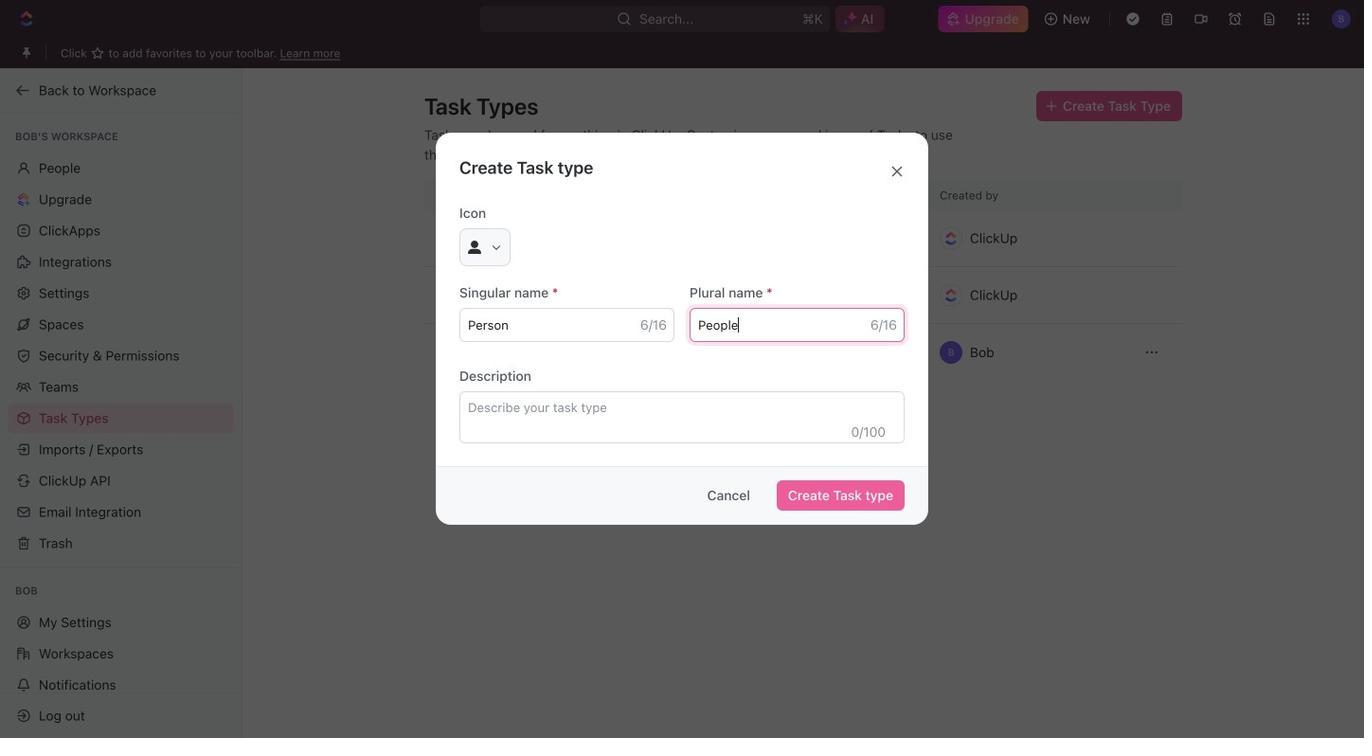 Task type: locate. For each thing, give the bounding box(es) containing it.
Describe your task type text field
[[460, 391, 905, 443]]

user large image
[[468, 240, 481, 254]]

People field
[[690, 308, 905, 342]]



Task type: vqa. For each thing, say whether or not it's contained in the screenshot.
address book 'ICON' at the top
yes



Task type: describe. For each thing, give the bounding box(es) containing it.
address book image
[[436, 343, 455, 362]]

Person field
[[460, 308, 675, 342]]



